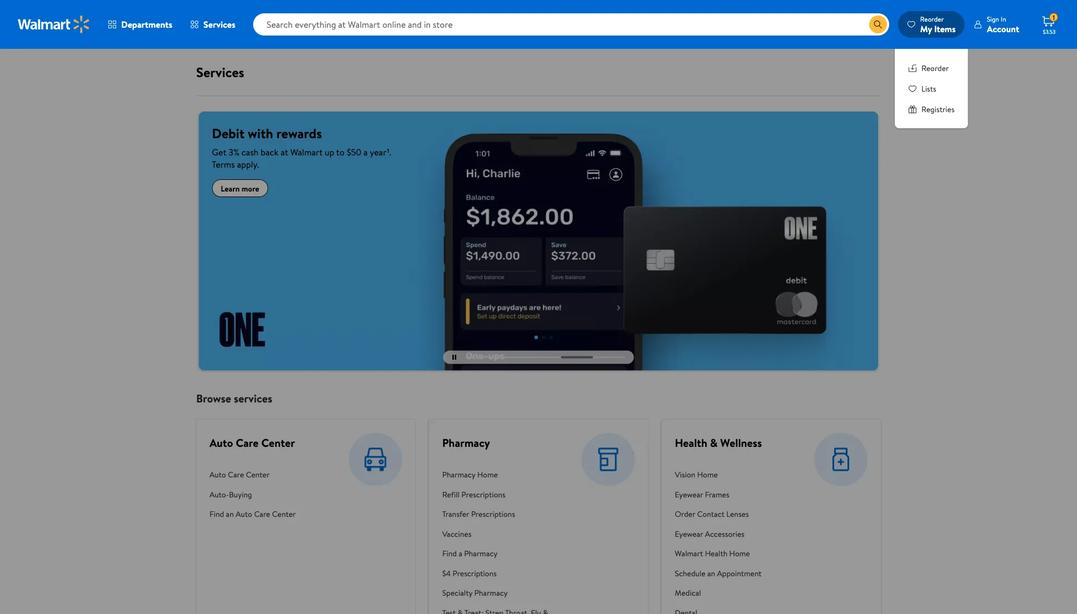 Task type: locate. For each thing, give the bounding box(es) containing it.
1 vertical spatial reorder
[[922, 63, 949, 73]]

prescriptions
[[461, 490, 505, 500], [471, 509, 515, 520], [453, 568, 497, 579]]

reorder up lists "link"
[[922, 63, 949, 73]]

1
[[1053, 13, 1055, 22]]

auto care center link down services at the left
[[210, 436, 295, 451]]

health & wellness link
[[675, 436, 762, 451]]

1 vertical spatial auto care center link
[[210, 465, 296, 485]]

health & wellness
[[675, 436, 762, 451]]

reorder
[[920, 14, 944, 24], [922, 63, 949, 73]]

center up auto-buying link
[[246, 470, 270, 481]]

home up 'eyewear frames'
[[697, 470, 718, 481]]

eyewear accessories
[[675, 529, 745, 540]]

medical
[[675, 588, 701, 599]]

auto care center for first the auto care center link
[[210, 436, 295, 451]]

refill
[[442, 490, 460, 500]]

prescriptions inside $4 prescriptions link
[[453, 568, 497, 579]]

0 vertical spatial care
[[236, 436, 259, 451]]

schedule an appointment link
[[675, 564, 767, 584]]

0 horizontal spatial find
[[210, 509, 224, 520]]

walmart up schedule
[[675, 549, 703, 560]]

1 vertical spatial auto
[[210, 470, 226, 481]]

2 vertical spatial care
[[254, 509, 270, 520]]

prescriptions up specialty pharmacy at the left
[[453, 568, 497, 579]]

a inside debit with rewards get 3% cash back at walmart up to $50 a year¹. terms apply.
[[364, 146, 368, 158]]

1 vertical spatial walmart
[[675, 549, 703, 560]]

auto care center up buying in the bottom of the page
[[210, 470, 270, 481]]

accessories
[[705, 529, 745, 540]]

1 vertical spatial eyewear
[[675, 529, 703, 540]]

reorder inside reorder my items
[[920, 14, 944, 24]]

1 vertical spatial an
[[707, 568, 715, 579]]

0 vertical spatial eyewear
[[675, 490, 703, 500]]

health up the schedule an appointment
[[705, 549, 728, 560]]

auto
[[210, 436, 233, 451], [210, 470, 226, 481], [236, 509, 252, 520]]

departments
[[121, 18, 172, 31]]

back
[[261, 146, 279, 158]]

get
[[212, 146, 227, 158]]

0 vertical spatial walmart
[[290, 146, 323, 158]]

1 vertical spatial auto care center
[[210, 470, 270, 481]]

auto care center link
[[210, 436, 295, 451], [210, 465, 296, 485]]

find inside "find an auto care center" link
[[210, 509, 224, 520]]

lists link
[[908, 83, 955, 94]]

debit
[[212, 124, 245, 143]]

0 vertical spatial auto
[[210, 436, 233, 451]]

reorder link
[[908, 62, 955, 74]]

services
[[234, 391, 272, 407]]

1 vertical spatial prescriptions
[[471, 509, 515, 520]]

home inside "link"
[[477, 470, 498, 481]]

an for schedule
[[707, 568, 715, 579]]

learn more link
[[212, 180, 268, 197]]

walmart
[[290, 146, 323, 158], [675, 549, 703, 560]]

0 horizontal spatial a
[[364, 146, 368, 158]]

0 vertical spatial an
[[226, 509, 234, 520]]

1 vertical spatial a
[[459, 549, 462, 560]]

0 vertical spatial find
[[210, 509, 224, 520]]

health left &
[[675, 436, 707, 451]]

0 vertical spatial auto care center link
[[210, 436, 295, 451]]

prescriptions inside transfer prescriptions link
[[471, 509, 515, 520]]

terms
[[212, 158, 235, 171]]

walmart image
[[18, 16, 90, 33]]

0 horizontal spatial home
[[477, 470, 498, 481]]

health
[[675, 436, 707, 451], [705, 549, 728, 560]]

vaccines link
[[442, 525, 557, 544]]

care down services at the left
[[236, 436, 259, 451]]

order
[[675, 509, 695, 520]]

0 vertical spatial a
[[364, 146, 368, 158]]

1 horizontal spatial a
[[459, 549, 462, 560]]

prescriptions for $4 prescriptions
[[453, 568, 497, 579]]

1 vertical spatial center
[[246, 470, 270, 481]]

home up appointment
[[729, 549, 750, 560]]

pharmacy
[[442, 436, 490, 451], [442, 470, 475, 481], [464, 549, 498, 560], [474, 588, 508, 599]]

2 auto care center from the top
[[210, 470, 270, 481]]

auto up auto-
[[210, 470, 226, 481]]

prescriptions inside refill prescriptions link
[[461, 490, 505, 500]]

care down auto-buying link
[[254, 509, 270, 520]]

pharmacy down $4 prescriptions link
[[474, 588, 508, 599]]

medical link
[[675, 584, 767, 603]]

a down vaccines
[[459, 549, 462, 560]]

find
[[210, 509, 224, 520], [442, 549, 457, 560]]

center down services at the left
[[261, 436, 295, 451]]

auto-buying link
[[210, 485, 296, 505]]

an
[[226, 509, 234, 520], [707, 568, 715, 579]]

find down auto-
[[210, 509, 224, 520]]

1 eyewear from the top
[[675, 490, 703, 500]]

refill prescriptions link
[[442, 485, 557, 505]]

1 horizontal spatial find
[[442, 549, 457, 560]]

0 horizontal spatial an
[[226, 509, 234, 520]]

1 vertical spatial find
[[442, 549, 457, 560]]

prescriptions up "transfer prescriptions"
[[461, 490, 505, 500]]

1 horizontal spatial home
[[697, 470, 718, 481]]

a right $50 at the top left
[[364, 146, 368, 158]]

more
[[242, 183, 259, 194]]

prescriptions for refill prescriptions
[[461, 490, 505, 500]]

2 eyewear from the top
[[675, 529, 703, 540]]

reorder my items
[[920, 14, 956, 35]]

find up the $4
[[442, 549, 457, 560]]

center down auto-buying link
[[272, 509, 296, 520]]

auto for first the auto care center link
[[210, 436, 233, 451]]

vision home
[[675, 470, 718, 481]]

at
[[281, 146, 288, 158]]

services button
[[181, 11, 244, 38]]

home for pharmacy
[[477, 470, 498, 481]]

0 vertical spatial services
[[203, 18, 235, 31]]

reorder for reorder my items
[[920, 14, 944, 24]]

1 horizontal spatial an
[[707, 568, 715, 579]]

lenses
[[726, 509, 749, 520]]

health inside walmart health home link
[[705, 549, 728, 560]]

an for find
[[226, 509, 234, 520]]

center
[[261, 436, 295, 451], [246, 470, 270, 481], [272, 509, 296, 520]]

eyewear for eyewear frames
[[675, 490, 703, 500]]

auto care center down services at the left
[[210, 436, 295, 451]]

home up refill prescriptions link
[[477, 470, 498, 481]]

specialty
[[442, 588, 473, 599]]

0 vertical spatial center
[[261, 436, 295, 451]]

up
[[325, 146, 334, 158]]

cash
[[242, 146, 259, 158]]

vision home link
[[675, 465, 767, 485]]

an down walmart health home on the right
[[707, 568, 715, 579]]

account
[[987, 23, 1019, 35]]

home
[[477, 470, 498, 481], [697, 470, 718, 481], [729, 549, 750, 560]]

items
[[934, 23, 956, 35]]

services
[[203, 18, 235, 31], [196, 63, 244, 81]]

care up buying in the bottom of the page
[[228, 470, 244, 481]]

find inside find a pharmacy link
[[442, 549, 457, 560]]

auto care center
[[210, 436, 295, 451], [210, 470, 270, 481]]

1 vertical spatial care
[[228, 470, 244, 481]]

2 vertical spatial prescriptions
[[453, 568, 497, 579]]

pharmacy up refill
[[442, 470, 475, 481]]

eyewear down vision
[[675, 490, 703, 500]]

eyewear
[[675, 490, 703, 500], [675, 529, 703, 540]]

2 vertical spatial auto
[[236, 509, 252, 520]]

my
[[920, 23, 932, 35]]

care
[[236, 436, 259, 451], [228, 470, 244, 481], [254, 509, 270, 520]]

sign in account
[[987, 14, 1019, 35]]

a
[[364, 146, 368, 158], [459, 549, 462, 560]]

prescriptions down refill prescriptions link
[[471, 509, 515, 520]]

auto down buying in the bottom of the page
[[236, 509, 252, 520]]

1 vertical spatial health
[[705, 549, 728, 560]]

registries link
[[908, 103, 955, 115]]

find a pharmacy
[[442, 549, 498, 560]]

1 auto care center from the top
[[210, 436, 295, 451]]

auto inside the auto care center link
[[210, 470, 226, 481]]

transfer
[[442, 509, 469, 520]]

eyewear down order
[[675, 529, 703, 540]]

reorder for reorder
[[922, 63, 949, 73]]

auto down browse
[[210, 436, 233, 451]]

find a pharmacy link
[[442, 544, 557, 564]]

0 vertical spatial reorder
[[920, 14, 944, 24]]

$3.53
[[1043, 28, 1056, 35]]

reorder up reorder link
[[920, 14, 944, 24]]

home for health & wellness
[[697, 470, 718, 481]]

an down the auto-buying
[[226, 509, 234, 520]]

1 auto care center link from the top
[[210, 436, 295, 451]]

0 vertical spatial prescriptions
[[461, 490, 505, 500]]

0 vertical spatial auto care center
[[210, 436, 295, 451]]

walmart down the "rewards" on the left top of page
[[290, 146, 323, 158]]

auto care center link up buying in the bottom of the page
[[210, 465, 296, 485]]

0 horizontal spatial walmart
[[290, 146, 323, 158]]

rewards
[[276, 124, 322, 143]]

carousel controls navigation
[[443, 351, 634, 364]]

contact
[[697, 509, 725, 520]]

frames
[[705, 490, 729, 500]]

transfer prescriptions link
[[442, 505, 557, 525]]



Task type: describe. For each thing, give the bounding box(es) containing it.
appointment
[[717, 568, 762, 579]]

eyewear frames link
[[675, 485, 767, 505]]

schedule
[[675, 568, 706, 579]]

pharmacy home link
[[442, 465, 557, 485]]

$4
[[442, 568, 451, 579]]

auto care center for 2nd the auto care center link from the top
[[210, 470, 270, 481]]

transfer prescriptions
[[442, 509, 515, 520]]

Walmart Site-Wide search field
[[253, 13, 889, 36]]

auto-
[[210, 490, 229, 500]]

0 vertical spatial health
[[675, 436, 707, 451]]

walmart inside debit with rewards get 3% cash back at walmart up to $50 a year¹. terms apply.
[[290, 146, 323, 158]]

pharmacy up $4 prescriptions
[[464, 549, 498, 560]]

care for first the auto care center link
[[236, 436, 259, 451]]

eyewear for eyewear accessories
[[675, 529, 703, 540]]

prescriptions for transfer prescriptions
[[471, 509, 515, 520]]

care for 2nd the auto care center link from the top
[[228, 470, 244, 481]]

2 horizontal spatial home
[[729, 549, 750, 560]]

to
[[336, 146, 345, 158]]

1 horizontal spatial walmart
[[675, 549, 703, 560]]

2 vertical spatial center
[[272, 509, 296, 520]]

with
[[248, 124, 273, 143]]

registries
[[922, 104, 955, 114]]

vision
[[675, 470, 695, 481]]

center for 2nd the auto care center link from the top
[[246, 470, 270, 481]]

vaccines
[[442, 529, 472, 540]]

learn more
[[221, 183, 259, 194]]

services inside popup button
[[203, 18, 235, 31]]

$4 prescriptions link
[[442, 564, 557, 584]]

center for first the auto care center link
[[261, 436, 295, 451]]

Search search field
[[253, 13, 889, 36]]

eyewear frames
[[675, 490, 729, 500]]

browse services
[[196, 391, 272, 407]]

specialty pharmacy
[[442, 588, 508, 599]]

find an auto care center link
[[210, 505, 296, 525]]

refill prescriptions
[[442, 490, 505, 500]]

wellness
[[720, 436, 762, 451]]

browse
[[196, 391, 231, 407]]

learn
[[221, 183, 240, 194]]

sign
[[987, 14, 999, 24]]

auto inside "find an auto care center" link
[[236, 509, 252, 520]]

apply.
[[237, 158, 259, 171]]

3%
[[229, 146, 239, 158]]

find for find an auto care center
[[210, 509, 224, 520]]

year¹.
[[370, 146, 391, 158]]

walmart health home link
[[675, 544, 767, 564]]

schedule an appointment
[[675, 568, 762, 579]]

lists
[[922, 83, 936, 94]]

specialty pharmacy link
[[442, 584, 557, 603]]

a inside find a pharmacy link
[[459, 549, 462, 560]]

in
[[1001, 14, 1006, 24]]

order contact lenses
[[675, 509, 749, 520]]

buying
[[229, 490, 252, 500]]

debit with rewards get 3% cash back at walmart up to $50 a year¹. terms apply.
[[212, 124, 391, 171]]

pharmacy link
[[442, 436, 490, 451]]

pharmacy up pharmacy home
[[442, 436, 490, 451]]

find for find a pharmacy
[[442, 549, 457, 560]]

order contact lenses link
[[675, 505, 767, 525]]

pharmacy home
[[442, 470, 498, 481]]

auto for 2nd the auto care center link from the top
[[210, 470, 226, 481]]

walmart health home
[[675, 549, 750, 560]]

pharmacy inside "link"
[[442, 470, 475, 481]]

1 vertical spatial services
[[196, 63, 244, 81]]

search icon image
[[874, 20, 883, 29]]

find an auto care center
[[210, 509, 296, 520]]

eyewear accessories link
[[675, 525, 767, 544]]

departments button
[[99, 11, 181, 38]]

$4 prescriptions
[[442, 568, 497, 579]]

&
[[710, 436, 718, 451]]

$50
[[347, 146, 361, 158]]

2 auto care center link from the top
[[210, 465, 296, 485]]

pause image
[[452, 355, 456, 360]]

auto-buying
[[210, 490, 252, 500]]



Task type: vqa. For each thing, say whether or not it's contained in the screenshot.
Sign In Account
yes



